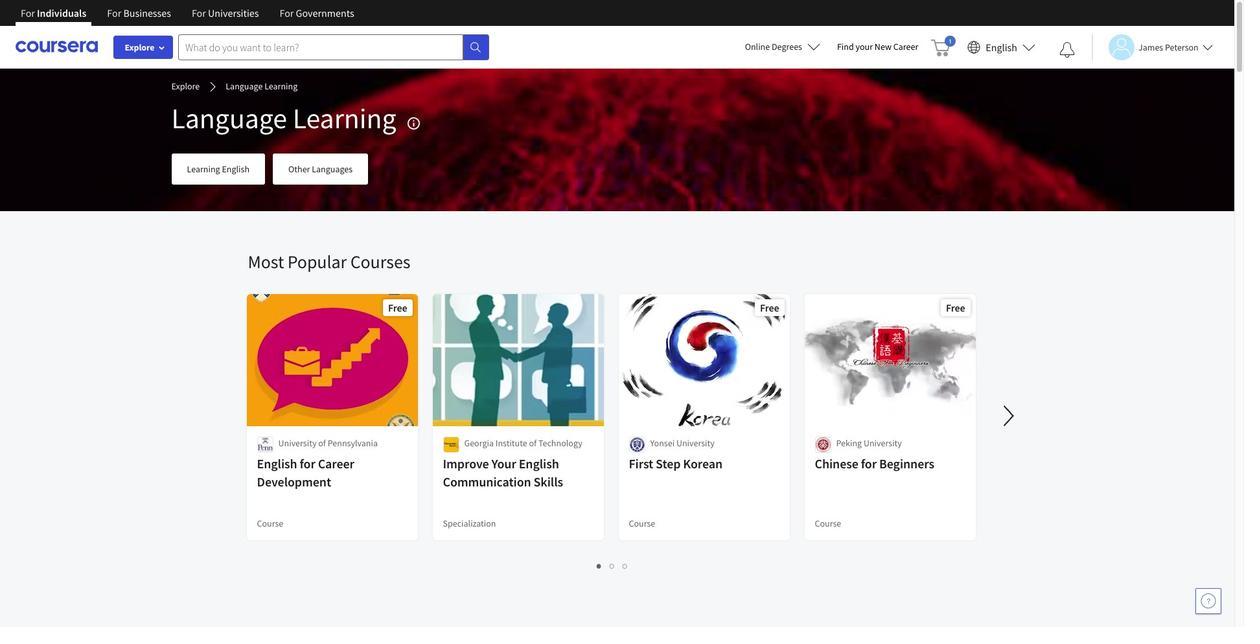Task type: describe. For each thing, give the bounding box(es) containing it.
online
[[745, 41, 770, 53]]

degrees
[[772, 41, 802, 53]]

university of pennsylvania
[[278, 438, 378, 449]]

most
[[248, 250, 284, 274]]

institute
[[496, 438, 527, 449]]

peking
[[836, 438, 862, 449]]

banner navigation
[[10, 0, 365, 36]]

peking university
[[836, 438, 902, 449]]

pennsylvania
[[328, 438, 378, 449]]

explore inside dropdown button
[[125, 41, 155, 53]]

english button
[[963, 26, 1041, 68]]

for governments
[[280, 6, 354, 19]]

explore button
[[113, 36, 173, 59]]

new
[[875, 41, 892, 53]]

0 vertical spatial language learning
[[226, 80, 298, 92]]

1 vertical spatial language learning
[[171, 100, 396, 136]]

free for career
[[388, 301, 407, 314]]

specialization
[[443, 518, 496, 530]]

english inside improve your english communication skills
[[519, 456, 559, 472]]

yonsei university image
[[629, 437, 645, 453]]

learning english
[[187, 163, 250, 175]]

find
[[837, 41, 854, 53]]

learning inside learning english link
[[187, 163, 220, 175]]

improve your english communication skills
[[443, 456, 563, 490]]

1 vertical spatial learning
[[293, 100, 396, 136]]

universities
[[208, 6, 259, 19]]

businesses
[[123, 6, 171, 19]]

course for first step korean
[[629, 518, 656, 530]]

for for governments
[[280, 6, 294, 19]]

0 vertical spatial learning
[[265, 80, 298, 92]]

courses
[[350, 250, 410, 274]]

english inside english for career development
[[257, 456, 297, 472]]

for for english
[[300, 456, 316, 472]]

english for career development
[[257, 456, 354, 490]]

explore link
[[171, 80, 200, 94]]

other languages link
[[273, 153, 368, 185]]

skills
[[534, 474, 563, 490]]

free for korean
[[760, 301, 779, 314]]

university of pennsylvania image
[[257, 437, 273, 453]]

yonsei
[[650, 438, 675, 449]]

online degrees button
[[735, 32, 831, 61]]

most popular courses
[[248, 250, 410, 274]]

your
[[492, 456, 516, 472]]

career inside english for career development
[[318, 456, 354, 472]]

individuals
[[37, 6, 86, 19]]

for for universities
[[192, 6, 206, 19]]

for individuals
[[21, 6, 86, 19]]

1 of from the left
[[318, 438, 326, 449]]

course for english for career development
[[257, 518, 283, 530]]

georgia institute of technology
[[464, 438, 583, 449]]

coursera image
[[16, 36, 98, 57]]

university for first
[[677, 438, 715, 449]]

next slide image
[[993, 401, 1024, 432]]

0 vertical spatial language
[[226, 80, 263, 92]]



Task type: locate. For each thing, give the bounding box(es) containing it.
0 horizontal spatial explore
[[125, 41, 155, 53]]

explore
[[125, 41, 155, 53], [171, 80, 200, 92]]

for for individuals
[[21, 6, 35, 19]]

james peterson button
[[1092, 34, 1213, 60]]

english inside learning english link
[[222, 163, 250, 175]]

2 for from the left
[[107, 6, 121, 19]]

1 horizontal spatial career
[[894, 41, 919, 53]]

for for chinese
[[861, 456, 877, 472]]

of left pennsylvania
[[318, 438, 326, 449]]

1 vertical spatial career
[[318, 456, 354, 472]]

1 for from the left
[[21, 6, 35, 19]]

2 horizontal spatial course
[[815, 518, 842, 530]]

shopping cart: 1 item image
[[932, 36, 956, 56]]

1 university from the left
[[278, 438, 317, 449]]

2 free from the left
[[760, 301, 779, 314]]

for businesses
[[107, 6, 171, 19]]

english right shopping cart: 1 item image
[[986, 41, 1018, 53]]

course for chinese for beginners
[[815, 518, 842, 530]]

language
[[226, 80, 263, 92], [171, 100, 287, 136]]

None search field
[[178, 34, 489, 60]]

for left governments
[[280, 6, 294, 19]]

beginners
[[879, 456, 935, 472]]

1 horizontal spatial university
[[677, 438, 715, 449]]

peking university image
[[815, 437, 831, 453]]

2 button
[[606, 559, 619, 574]]

1 free from the left
[[388, 301, 407, 314]]

english up the skills
[[519, 456, 559, 472]]

other
[[288, 163, 310, 175]]

english left other
[[222, 163, 250, 175]]

1 horizontal spatial explore
[[171, 80, 200, 92]]

for
[[300, 456, 316, 472], [861, 456, 877, 472]]

yonsei university
[[650, 438, 715, 449]]

languages
[[312, 163, 353, 175]]

0 horizontal spatial for
[[300, 456, 316, 472]]

4 for from the left
[[280, 6, 294, 19]]

first step korean
[[629, 456, 723, 472]]

for up development
[[300, 456, 316, 472]]

1 button
[[593, 559, 606, 574]]

list inside most popular courses carousel element
[[248, 559, 977, 574]]

georgia institute of technology image
[[443, 437, 459, 453]]

english
[[986, 41, 1018, 53], [222, 163, 250, 175], [257, 456, 297, 472], [519, 456, 559, 472]]

communication
[[443, 474, 531, 490]]

2 for from the left
[[861, 456, 877, 472]]

technology
[[539, 438, 583, 449]]

university up korean
[[677, 438, 715, 449]]

english inside english button
[[986, 41, 1018, 53]]

explore down explore dropdown button
[[171, 80, 200, 92]]

course down development
[[257, 518, 283, 530]]

university for chinese
[[864, 438, 902, 449]]

0 horizontal spatial course
[[257, 518, 283, 530]]

most popular courses carousel element
[[241, 211, 1244, 585]]

0 horizontal spatial of
[[318, 438, 326, 449]]

learning english link
[[171, 153, 265, 185]]

james peterson
[[1139, 41, 1199, 53]]

3 free from the left
[[946, 301, 965, 314]]

step
[[656, 456, 681, 472]]

1 vertical spatial explore
[[171, 80, 200, 92]]

chinese for beginners
[[815, 456, 935, 472]]

2
[[610, 560, 615, 572]]

1 horizontal spatial of
[[529, 438, 537, 449]]

university
[[278, 438, 317, 449], [677, 438, 715, 449], [864, 438, 902, 449]]

0 horizontal spatial university
[[278, 438, 317, 449]]

explore down for businesses
[[125, 41, 155, 53]]

governments
[[296, 6, 354, 19]]

course down 'chinese'
[[815, 518, 842, 530]]

james
[[1139, 41, 1164, 53]]

georgia
[[464, 438, 494, 449]]

3 course from the left
[[815, 518, 842, 530]]

2 horizontal spatial university
[[864, 438, 902, 449]]

career down university of pennsylvania
[[318, 456, 354, 472]]

chinese
[[815, 456, 859, 472]]

1 vertical spatial language
[[171, 100, 287, 136]]

peterson
[[1165, 41, 1199, 53]]

find your new career link
[[831, 39, 925, 55]]

language learning
[[226, 80, 298, 92], [171, 100, 396, 136]]

career right new
[[894, 41, 919, 53]]

3 university from the left
[[864, 438, 902, 449]]

of right institute
[[529, 438, 537, 449]]

free for beginners
[[946, 301, 965, 314]]

other languages
[[288, 163, 353, 175]]

for for businesses
[[107, 6, 121, 19]]

language right explore link
[[226, 80, 263, 92]]

list
[[248, 559, 977, 574]]

improve
[[443, 456, 489, 472]]

2 of from the left
[[529, 438, 537, 449]]

for universities
[[192, 6, 259, 19]]

1 for from the left
[[300, 456, 316, 472]]

help center image
[[1201, 594, 1217, 609]]

show notifications image
[[1060, 42, 1075, 58]]

of
[[318, 438, 326, 449], [529, 438, 537, 449]]

3
[[623, 560, 628, 572]]

for inside english for career development
[[300, 456, 316, 472]]

0 vertical spatial career
[[894, 41, 919, 53]]

1 horizontal spatial free
[[760, 301, 779, 314]]

career
[[894, 41, 919, 53], [318, 456, 354, 472]]

outlined info action image
[[406, 116, 421, 131]]

0 vertical spatial explore
[[125, 41, 155, 53]]

list containing 1
[[248, 559, 977, 574]]

for left businesses
[[107, 6, 121, 19]]

1
[[597, 560, 602, 572]]

0 horizontal spatial career
[[318, 456, 354, 472]]

english down university of pennsylvania icon
[[257, 456, 297, 472]]

What do you want to learn? text field
[[178, 34, 463, 60]]

language up learning english link
[[171, 100, 287, 136]]

university up chinese for beginners
[[864, 438, 902, 449]]

2 horizontal spatial free
[[946, 301, 965, 314]]

0 horizontal spatial free
[[388, 301, 407, 314]]

for left universities
[[192, 6, 206, 19]]

1 horizontal spatial course
[[629, 518, 656, 530]]

online degrees
[[745, 41, 802, 53]]

2 vertical spatial learning
[[187, 163, 220, 175]]

3 for from the left
[[192, 6, 206, 19]]

3 button
[[619, 559, 632, 574]]

free
[[388, 301, 407, 314], [760, 301, 779, 314], [946, 301, 965, 314]]

for
[[21, 6, 35, 19], [107, 6, 121, 19], [192, 6, 206, 19], [280, 6, 294, 19]]

course up 3 button
[[629, 518, 656, 530]]

find your new career
[[837, 41, 919, 53]]

korean
[[683, 456, 723, 472]]

for left individuals
[[21, 6, 35, 19]]

course
[[257, 518, 283, 530], [629, 518, 656, 530], [815, 518, 842, 530]]

popular
[[288, 250, 347, 274]]

your
[[856, 41, 873, 53]]

university up english for career development
[[278, 438, 317, 449]]

2 university from the left
[[677, 438, 715, 449]]

learning
[[265, 80, 298, 92], [293, 100, 396, 136], [187, 163, 220, 175]]

first
[[629, 456, 654, 472]]

1 horizontal spatial for
[[861, 456, 877, 472]]

2 course from the left
[[629, 518, 656, 530]]

for down peking university
[[861, 456, 877, 472]]

development
[[257, 474, 331, 490]]

1 course from the left
[[257, 518, 283, 530]]



Task type: vqa. For each thing, say whether or not it's contained in the screenshot.
Show info about module content Dropdown Button
no



